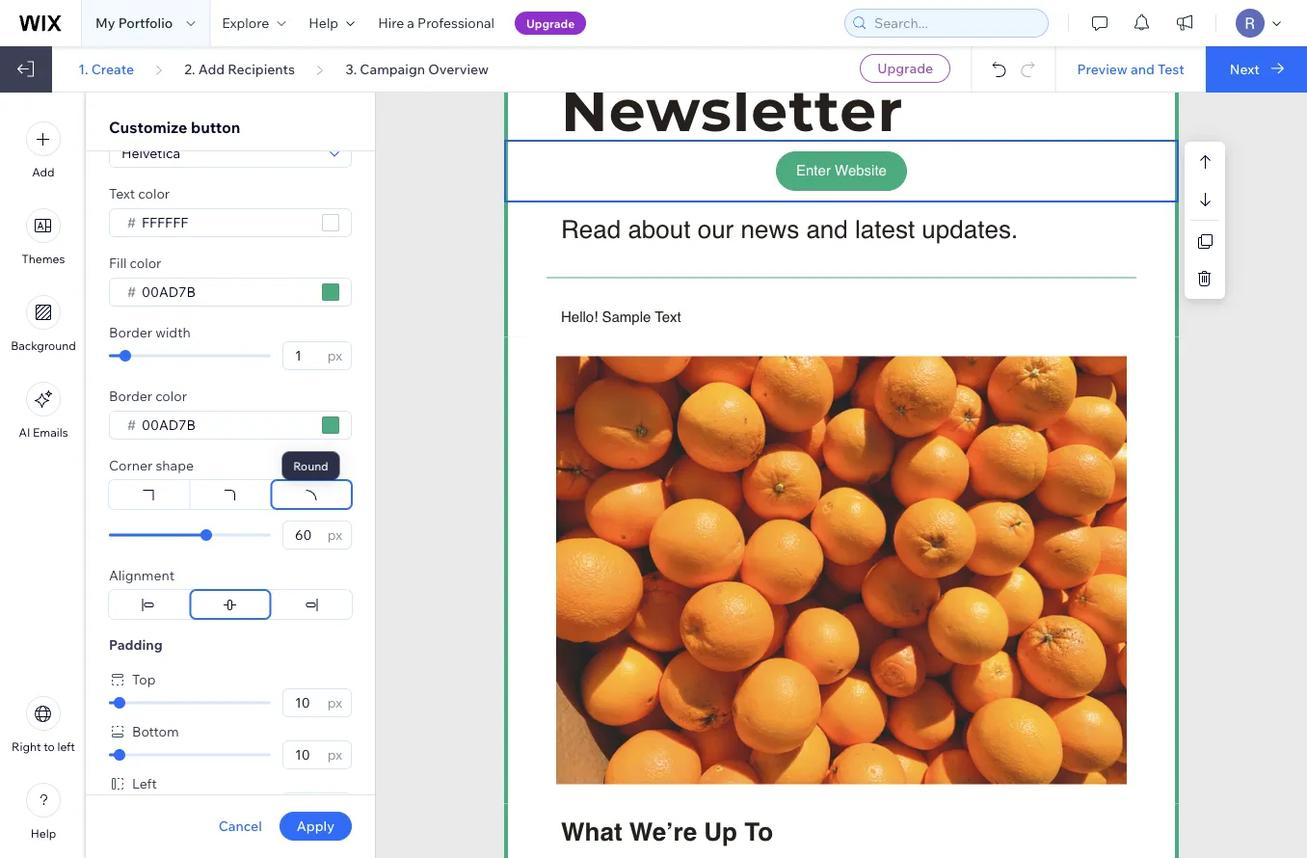 Task type: locate. For each thing, give the bounding box(es) containing it.
2 vertical spatial no fill field
[[136, 412, 316, 439]]

0 horizontal spatial upgrade
[[527, 16, 575, 30]]

2.
[[185, 60, 195, 77]]

campaign
[[360, 60, 425, 77]]

0 vertical spatial upgrade button
[[515, 12, 587, 35]]

updates.
[[922, 215, 1019, 244]]

read about our news and latest updates.
[[561, 215, 1019, 244]]

customize button
[[109, 118, 241, 137]]

1 horizontal spatial upgrade button
[[860, 54, 951, 83]]

help button down right to left
[[26, 783, 61, 841]]

left
[[57, 740, 75, 754]]

None text field
[[289, 342, 322, 369], [289, 794, 322, 821], [289, 342, 322, 369], [289, 794, 322, 821]]

professional
[[418, 14, 495, 31]]

right
[[12, 740, 41, 754]]

border down 'border width'
[[109, 388, 152, 405]]

to
[[745, 818, 774, 847]]

1. create
[[78, 60, 134, 77]]

and right 'news'
[[807, 215, 849, 244]]

1 horizontal spatial add
[[198, 60, 225, 77]]

0 vertical spatial no fill field
[[136, 209, 316, 236]]

add up themes button
[[32, 165, 55, 179]]

0 vertical spatial #
[[127, 214, 136, 231]]

0 vertical spatial help
[[309, 14, 339, 31]]

1 horizontal spatial text
[[655, 308, 682, 325]]

upgrade right the professional
[[527, 16, 575, 30]]

help button
[[297, 0, 367, 46], [26, 783, 61, 841]]

color down customize
[[138, 185, 170, 202]]

add button
[[26, 122, 61, 179]]

add
[[198, 60, 225, 77], [32, 165, 55, 179]]

border
[[109, 324, 152, 341], [109, 388, 152, 405]]

text right the sample
[[655, 308, 682, 325]]

1 px from the top
[[328, 347, 342, 364]]

and
[[1131, 60, 1155, 77], [807, 215, 849, 244]]

0 horizontal spatial help button
[[26, 783, 61, 841]]

preview
[[1078, 60, 1128, 77]]

background button
[[11, 295, 76, 353]]

0 vertical spatial and
[[1131, 60, 1155, 77]]

border left width
[[109, 324, 152, 341]]

1 vertical spatial add
[[32, 165, 55, 179]]

color
[[138, 185, 170, 202], [130, 255, 161, 271], [155, 388, 187, 405]]

1 vertical spatial upgrade button
[[860, 54, 951, 83]]

add right 2.
[[198, 60, 225, 77]]

upgrade button right the professional
[[515, 12, 587, 35]]

no fill field for fill color
[[136, 279, 316, 306]]

0 horizontal spatial and
[[807, 215, 849, 244]]

2. add recipients link
[[185, 60, 295, 78]]

0 vertical spatial help button
[[297, 0, 367, 46]]

2 vertical spatial #
[[127, 417, 136, 434]]

color for border color
[[155, 388, 187, 405]]

text up fill
[[109, 185, 135, 202]]

1 vertical spatial and
[[807, 215, 849, 244]]

1 no fill field from the top
[[136, 209, 316, 236]]

1 vertical spatial upgrade
[[878, 60, 934, 77]]

text
[[109, 185, 135, 202], [655, 308, 682, 325]]

up
[[704, 818, 738, 847]]

None field
[[116, 140, 324, 167]]

enter website
[[797, 162, 887, 179]]

0 vertical spatial border
[[109, 324, 152, 341]]

1 # from the top
[[127, 214, 136, 231]]

1 vertical spatial #
[[127, 284, 136, 300]]

3 # from the top
[[127, 417, 136, 434]]

no fill field up width
[[136, 279, 316, 306]]

1 horizontal spatial and
[[1131, 60, 1155, 77]]

None text field
[[289, 522, 322, 549], [289, 690, 322, 717], [289, 742, 322, 769], [289, 522, 322, 549], [289, 690, 322, 717], [289, 742, 322, 769]]

newsletter
[[561, 75, 904, 145]]

round
[[295, 460, 327, 473]]

px
[[328, 347, 342, 364], [328, 527, 342, 543], [328, 694, 342, 711], [328, 746, 342, 763]]

no fill field down text color
[[136, 209, 316, 236]]

themes
[[22, 252, 65, 266]]

4 px from the top
[[328, 746, 342, 763]]

0 horizontal spatial text
[[109, 185, 135, 202]]

apply button
[[279, 812, 352, 841]]

no fill field up the shape
[[136, 412, 316, 439]]

2 border from the top
[[109, 388, 152, 405]]

right to left button
[[12, 696, 75, 754]]

2 # from the top
[[127, 284, 136, 300]]

color down width
[[155, 388, 187, 405]]

create
[[91, 60, 134, 77]]

top
[[132, 671, 156, 688]]

overview
[[428, 60, 489, 77]]

2 px from the top
[[328, 527, 342, 543]]

0 vertical spatial color
[[138, 185, 170, 202]]

1 border from the top
[[109, 324, 152, 341]]

color right fill
[[130, 255, 161, 271]]

add inside 'add' button
[[32, 165, 55, 179]]

0 vertical spatial text
[[109, 185, 135, 202]]

help button up the 3. in the top left of the page
[[297, 0, 367, 46]]

2 no fill field from the top
[[136, 279, 316, 306]]

0 horizontal spatial add
[[32, 165, 55, 179]]

next button
[[1206, 46, 1308, 93]]

1 vertical spatial no fill field
[[136, 279, 316, 306]]

1 vertical spatial border
[[109, 388, 152, 405]]

help left hire
[[309, 14, 339, 31]]

and left test
[[1131, 60, 1155, 77]]

upgrade down search... field
[[878, 60, 934, 77]]

1 vertical spatial color
[[130, 255, 161, 271]]

# down text color
[[127, 214, 136, 231]]

# down fill color
[[127, 284, 136, 300]]

No fill field
[[136, 209, 316, 236], [136, 279, 316, 306], [136, 412, 316, 439]]

fill color
[[109, 255, 161, 271]]

next
[[1230, 60, 1260, 77]]

alignment
[[109, 567, 175, 584]]

1 vertical spatial text
[[655, 308, 682, 325]]

hire
[[378, 14, 404, 31]]

upgrade
[[527, 16, 575, 30], [878, 60, 934, 77]]

shape
[[156, 457, 194, 474]]

upgrade button
[[515, 12, 587, 35], [860, 54, 951, 83]]

help
[[309, 14, 339, 31], [31, 827, 56, 841]]

0 vertical spatial add
[[198, 60, 225, 77]]

1 vertical spatial help
[[31, 827, 56, 841]]

text color
[[109, 185, 170, 202]]

0 horizontal spatial help
[[31, 827, 56, 841]]

no fill field for text color
[[136, 209, 316, 236]]

3 no fill field from the top
[[136, 412, 316, 439]]

help down right to left
[[31, 827, 56, 841]]

# for fill
[[127, 284, 136, 300]]

preview and test
[[1078, 60, 1185, 77]]

2 vertical spatial color
[[155, 388, 187, 405]]

#
[[127, 214, 136, 231], [127, 284, 136, 300], [127, 417, 136, 434]]

# down border color
[[127, 417, 136, 434]]

upgrade button down search... field
[[860, 54, 951, 83]]

explore
[[222, 14, 269, 31]]

we're
[[630, 818, 697, 847]]



Task type: describe. For each thing, give the bounding box(es) containing it.
1. create link
[[78, 60, 134, 78]]

latest
[[855, 215, 915, 244]]

color for fill color
[[130, 255, 161, 271]]

what we're up to
[[561, 818, 774, 847]]

3 px from the top
[[328, 694, 342, 711]]

right to left
[[12, 740, 75, 754]]

1 horizontal spatial help
[[309, 14, 339, 31]]

themes button
[[22, 208, 65, 266]]

hire a professional link
[[367, 0, 506, 46]]

recipients
[[228, 60, 295, 77]]

background
[[11, 339, 76, 353]]

to
[[44, 740, 55, 754]]

1 horizontal spatial help button
[[297, 0, 367, 46]]

3. campaign overview link
[[346, 60, 489, 78]]

1.
[[78, 60, 88, 77]]

corner shape
[[109, 457, 194, 474]]

our
[[698, 215, 734, 244]]

fill
[[109, 255, 127, 271]]

width
[[155, 324, 191, 341]]

border for border width
[[109, 324, 152, 341]]

0 horizontal spatial upgrade button
[[515, 12, 587, 35]]

enter website link
[[777, 152, 907, 189]]

ai emails
[[19, 425, 68, 440]]

read
[[561, 215, 621, 244]]

1 horizontal spatial upgrade
[[878, 60, 934, 77]]

border width
[[109, 324, 191, 341]]

cancel button
[[219, 818, 262, 835]]

my
[[95, 14, 115, 31]]

padding
[[109, 637, 163, 653]]

ai emails button
[[19, 382, 68, 440]]

enter
[[797, 162, 831, 179]]

ai
[[19, 425, 30, 440]]

Search... field
[[869, 10, 1043, 37]]

bottom
[[132, 723, 179, 740]]

left
[[132, 775, 157, 792]]

1 vertical spatial help button
[[26, 783, 61, 841]]

0 vertical spatial upgrade
[[527, 16, 575, 30]]

emails
[[33, 425, 68, 440]]

border color
[[109, 388, 187, 405]]

customize
[[109, 118, 187, 137]]

3.
[[346, 60, 357, 77]]

test
[[1158, 60, 1185, 77]]

# for border
[[127, 417, 136, 434]]

website
[[835, 162, 887, 179]]

add inside 2. add recipients link
[[198, 60, 225, 77]]

# for text
[[127, 214, 136, 231]]

cancel
[[219, 818, 262, 835]]

hello!
[[561, 308, 598, 325]]

border for border color
[[109, 388, 152, 405]]

corner
[[109, 457, 153, 474]]

portfolio
[[118, 14, 173, 31]]

apply
[[297, 818, 335, 835]]

a
[[407, 14, 415, 31]]

about
[[628, 215, 691, 244]]

3. campaign overview
[[346, 60, 489, 77]]

sample
[[602, 308, 651, 325]]

2. add recipients
[[185, 60, 295, 77]]

color for text color
[[138, 185, 170, 202]]

news
[[741, 215, 800, 244]]

hire a professional
[[378, 14, 495, 31]]

hello! sample text
[[561, 308, 682, 325]]

my portfolio
[[95, 14, 173, 31]]

what
[[561, 818, 623, 847]]

button
[[191, 118, 241, 137]]

no fill field for border color
[[136, 412, 316, 439]]



Task type: vqa. For each thing, say whether or not it's contained in the screenshot.
about
yes



